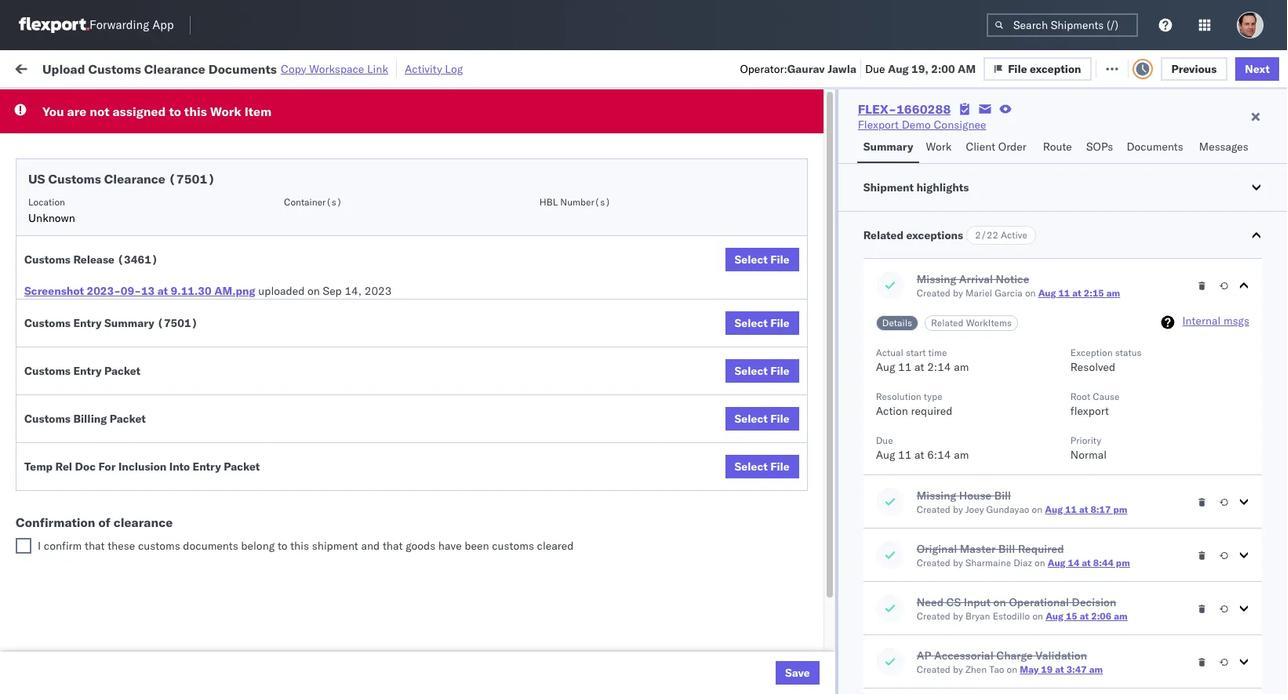 Task type: describe. For each thing, give the bounding box(es) containing it.
customs up location
[[48, 171, 101, 187]]

3 nov from the top
[[328, 226, 349, 240]]

schedule delivery appointment for second schedule delivery appointment link
[[36, 260, 193, 274]]

1:59 am cdt, nov 5, 2022 for 4th schedule pickup from los angeles, ca link from the bottom of the page
[[253, 226, 391, 240]]

lhuu7894563, for confirm delivery
[[966, 468, 1047, 482]]

2 1:59 from the top
[[253, 192, 276, 206]]

activity
[[405, 62, 442, 76]]

activity log button
[[405, 60, 463, 78]]

time
[[928, 347, 947, 359]]

5, for 4th schedule pickup from los angeles, ca link from the bottom of the page
[[351, 226, 361, 240]]

route
[[1043, 140, 1072, 154]]

messages
[[1199, 140, 1249, 154]]

0 vertical spatial 2023
[[365, 284, 392, 298]]

flex- up "shipment"
[[866, 157, 900, 171]]

at inside need cs input on operational decision created by bryan estodillo on aug 15 at 2:06 am
[[1080, 610, 1089, 622]]

decision
[[1072, 595, 1117, 610]]

screenshot 2023-09-13 at 9.11.30 am.png uploaded on sep 14, 2023
[[24, 284, 392, 298]]

for
[[98, 460, 116, 474]]

confirm
[[44, 539, 82, 553]]

2 uetu5238478 from the top
[[1050, 399, 1127, 413]]

19
[[1041, 664, 1053, 675]]

10:30 pm cst, jan 28, 2023
[[253, 641, 400, 655]]

23, for 2023
[[353, 537, 370, 551]]

route button
[[1037, 133, 1080, 163]]

1 ca from the top
[[36, 199, 51, 213]]

container numbers
[[966, 122, 1008, 146]]

flex- up flexport
[[858, 101, 897, 117]]

2 lhuu7894563, uetu5238478 from the top
[[966, 399, 1127, 413]]

customs up status
[[88, 61, 141, 76]]

11 inside missing arrival notice created by mariel garcia on aug 11 at 2:15 am
[[1059, 287, 1070, 299]]

flex- down related exceptions
[[866, 261, 900, 275]]

assigned
[[113, 104, 166, 119]]

2/22
[[975, 229, 999, 241]]

status
[[1115, 347, 1142, 359]]

4 schedule delivery appointment button from the top
[[36, 535, 193, 553]]

am inside need cs input on operational decision created by bryan estodillo on aug 15 at 2:06 am
[[1114, 610, 1128, 622]]

1 schedule delivery appointment link from the top
[[36, 156, 193, 171]]

flex- down actual
[[866, 364, 900, 379]]

6 ceau7522281, from the top
[[966, 329, 1047, 344]]

import
[[133, 61, 169, 75]]

created inside the missing house bill created by joey gundayao on aug 11 at 8:17 pm
[[917, 504, 951, 515]]

1 fcl from the top
[[515, 157, 535, 171]]

on right 176
[[392, 61, 404, 75]]

flex- down flex-1662119
[[866, 641, 900, 655]]

upload customs clearance documents for first upload customs clearance documents link from the bottom of the page
[[36, 632, 172, 662]]

2 lhuu7894563, from the top
[[966, 399, 1047, 413]]

3 schedule delivery appointment link from the top
[[36, 397, 193, 413]]

forwarding app link
[[19, 17, 174, 33]]

save
[[785, 666, 810, 680]]

by inside original master bill required created by sharmaine diaz on aug 14 at 8:44 pm
[[953, 557, 963, 569]]

schedule for third schedule delivery appointment button from the bottom of the page
[[36, 260, 82, 274]]

1 horizontal spatial consignee
[[934, 118, 987, 132]]

workitem
[[17, 128, 58, 140]]

2 upload customs clearance documents link from the top
[[36, 631, 223, 662]]

176 on track
[[368, 61, 432, 75]]

from for test123456's schedule pickup from los angeles, ca link
[[122, 287, 145, 301]]

clearance up work, at left
[[144, 61, 205, 76]]

by inside the missing house bill created by joey gundayao on aug 11 at 8:17 pm
[[953, 504, 963, 515]]

customs release (3461)
[[24, 253, 158, 267]]

karl for 10:30 pm cst, jan 28, 2023
[[819, 641, 839, 655]]

flex- down 'resolution'
[[866, 433, 900, 448]]

3 ca from the top
[[36, 302, 51, 317]]

ceau7522281, hlxu6269489, hlxu8034992 for test123456's schedule pickup from los angeles, ca link
[[966, 295, 1210, 309]]

dec for 24,
[[327, 468, 348, 482]]

2 2130387 from the top
[[900, 571, 948, 586]]

6 ca from the top
[[36, 510, 51, 524]]

diaz
[[1014, 557, 1032, 569]]

forwarding
[[89, 18, 149, 33]]

delivery for 1:59 am cdt, nov 5, 2022
[[85, 157, 126, 171]]

id
[[861, 128, 871, 140]]

customs up the screenshot
[[24, 253, 71, 267]]

select file for customs entry summary (7501)
[[735, 316, 790, 330]]

2023 for 23,
[[373, 537, 400, 551]]

file for customs entry packet
[[771, 364, 790, 378]]

3 ceau7522281, from the top
[[966, 226, 1047, 240]]

created inside original master bill required created by sharmaine diaz on aug 14 at 8:44 pm
[[917, 557, 951, 569]]

2 hlxu8034992 from the top
[[1133, 191, 1210, 206]]

4 ca from the top
[[36, 371, 51, 386]]

abcdefg78456546 for confirm delivery
[[1068, 468, 1174, 482]]

blocked,
[[193, 97, 233, 109]]

: for status
[[114, 97, 116, 109]]

progress
[[246, 97, 285, 109]]

snoozed : no
[[328, 97, 384, 109]]

2 ceau7522281, hlxu6269489, hlxu8034992 from the top
[[966, 191, 1210, 206]]

2 karl from the top
[[819, 571, 839, 586]]

2 1:59 am cdt, nov 5, 2022 from the top
[[253, 192, 391, 206]]

resize handle column header for mode
[[555, 122, 574, 694]]

1889466 for schedule pickup from los angeles, ca
[[900, 364, 948, 379]]

confirmation of clearance
[[16, 515, 173, 530]]

11 inside the missing house bill created by joey gundayao on aug 11 at 8:17 pm
[[1065, 504, 1077, 515]]

aug left 19,
[[888, 62, 909, 76]]

2 that from the left
[[383, 539, 403, 553]]

file for customs entry summary (7501)
[[771, 316, 790, 330]]

exception status resolved
[[1071, 347, 1142, 374]]

normal
[[1071, 448, 1107, 462]]

1889466 for confirm delivery
[[900, 468, 948, 482]]

1 schedule delivery appointment button from the top
[[36, 156, 193, 173]]

documents inside upload customs clearance documents button
[[36, 337, 93, 351]]

customs down the screenshot
[[24, 316, 71, 330]]

1893174
[[900, 502, 948, 517]]

workitem button
[[9, 125, 227, 140]]

container numbers button
[[959, 118, 1045, 147]]

6:14
[[927, 448, 951, 462]]

2 customs from the left
[[492, 539, 534, 553]]

2 flex-1889466 from the top
[[866, 399, 948, 413]]

2 gaur from the top
[[1265, 192, 1287, 206]]

pm for 10:30 pm cst, jan 23, 2023
[[286, 537, 303, 551]]

upload customs clearance documents copy workspace link
[[42, 61, 388, 76]]

select for customs billing packet
[[735, 412, 768, 426]]

priority
[[1071, 435, 1102, 446]]

may 19 at 3:47 am button
[[1020, 664, 1103, 675]]

176
[[368, 61, 389, 75]]

documents button
[[1121, 133, 1193, 163]]

lhuu7894563, for confirm pickup from los angeles, ca
[[966, 433, 1047, 447]]

ca inside confirm pickup from los angeles, ca
[[36, 440, 51, 455]]

resize handle column header for flex id
[[940, 122, 959, 694]]

3 ocean fcl from the top
[[480, 295, 535, 309]]

10:30 pm cst, jan 23, 2023
[[253, 537, 400, 551]]

2 ceau7522281, from the top
[[966, 191, 1047, 206]]

customs inside button
[[75, 321, 119, 335]]

6:00 pm cst, dec 23, 2022
[[253, 433, 397, 448]]

action inside 'resolution type action required'
[[876, 404, 908, 418]]

1 upload customs clearance documents link from the top
[[36, 320, 223, 352]]

on inside the missing house bill created by joey gundayao on aug 11 at 8:17 pm
[[1032, 504, 1043, 515]]

am inside actual start time aug 11 at 2:14 am
[[954, 360, 969, 374]]

1 vertical spatial to
[[278, 539, 288, 553]]

1 horizontal spatial work
[[210, 104, 241, 119]]

schedule pickup from los angeles, ca button for test123456
[[36, 286, 223, 319]]

documents up in
[[208, 61, 277, 76]]

angeles, for 5th schedule pickup from los angeles, ca link from the bottom of the page
[[168, 183, 211, 197]]

1 test123456 from the top
[[1068, 157, 1135, 171]]

required
[[911, 404, 953, 418]]

4 nov from the top
[[328, 295, 349, 309]]

0 horizontal spatial summary
[[104, 316, 154, 330]]

6 ocean fcl from the top
[[480, 641, 535, 655]]

at right 13
[[157, 284, 168, 298]]

2:06
[[1091, 610, 1112, 622]]

packet for customs billing packet
[[110, 412, 146, 426]]

entry for summary
[[73, 316, 102, 330]]

you are not assigned to this work item
[[42, 104, 272, 119]]

3 fcl from the top
[[515, 295, 535, 309]]

snooze
[[425, 128, 456, 140]]

1846748 for 4th schedule pickup from los angeles, ca link from the bottom of the page
[[900, 226, 948, 240]]

gaurav
[[788, 62, 825, 76]]

10 resize handle column header from the left
[[1247, 122, 1266, 694]]

on inside original master bill required created by sharmaine diaz on aug 14 at 8:44 pm
[[1035, 557, 1045, 569]]

details button
[[876, 315, 919, 331]]

2 1889466 from the top
[[900, 399, 948, 413]]

5 fcl from the top
[[515, 537, 535, 551]]

4 hlxu8034992 from the top
[[1133, 260, 1210, 275]]

select file button for customs billing packet
[[725, 407, 799, 431]]

customs billing packet
[[24, 412, 146, 426]]

4 test123456 from the top
[[1068, 295, 1135, 309]]

4 ceau7522281, from the top
[[966, 260, 1047, 275]]

client name
[[582, 128, 635, 140]]

clearance down workitem button
[[104, 171, 165, 187]]

hlxu8034992 for 4th schedule delivery appointment link from the bottom
[[1133, 157, 1210, 171]]

2 schedule pickup from los angeles, ca from the top
[[36, 218, 211, 248]]

: for snoozed
[[364, 97, 367, 109]]

temp
[[24, 460, 53, 474]]

cst, for 10:30 pm cst, jan 28, 2023
[[306, 641, 331, 655]]

1 schedule pickup from los angeles, ca from the top
[[36, 183, 211, 213]]

1846748 for test123456's schedule pickup from los angeles, ca link
[[900, 295, 948, 309]]

aug inside due aug 11 at 6:14 am
[[876, 448, 895, 462]]

schedule pickup from los angeles, ca for test123456
[[36, 287, 211, 317]]

delivery for 8:00 am cst, dec 24, 2022
[[79, 467, 119, 481]]

type
[[924, 391, 943, 402]]

maeu9408431 for 10:30 pm cst, jan 28, 2023
[[1068, 641, 1148, 655]]

1 that from the left
[[85, 539, 105, 553]]

2 ca from the top
[[36, 233, 51, 248]]

3:47
[[1067, 664, 1087, 675]]

from for "confirm pickup from los angeles, ca" link
[[116, 425, 139, 439]]

lagerfeld for 10:30 pm cst, jan 28, 2023
[[842, 641, 888, 655]]

confirm delivery link
[[36, 466, 119, 482]]

messages button
[[1193, 133, 1257, 163]]

documents down netherlands
[[36, 648, 93, 662]]

mode
[[480, 128, 504, 140]]

jan for 28,
[[333, 641, 351, 655]]

pickup for 5th schedule pickup from los angeles, ca button from the bottom of the page
[[85, 183, 119, 197]]

angeles, for test123456's schedule pickup from los angeles, ca link
[[168, 287, 211, 301]]

9.11.30
[[171, 284, 212, 298]]

flex-1660288
[[858, 101, 951, 117]]

select for customs entry summary (7501)
[[735, 316, 768, 330]]

8:17
[[1091, 504, 1111, 515]]

due aug 19, 2:00 am
[[865, 62, 976, 76]]

flex- up related exceptions
[[866, 192, 900, 206]]

2 flex-1846748 from the top
[[866, 192, 948, 206]]

confirm for confirm delivery
[[36, 467, 76, 481]]

root
[[1071, 391, 1091, 402]]

work,
[[166, 97, 191, 109]]

am for 4th schedule pickup from los angeles, ca link from the bottom of the page
[[279, 226, 297, 240]]

pickup for test123456's schedule pickup from los angeles, ca button
[[85, 287, 119, 301]]

(10)
[[255, 61, 283, 75]]

uetu5238478 for confirm pickup from los angeles, ca
[[1050, 433, 1127, 447]]

am.png
[[214, 284, 255, 298]]

2 account from the top
[[765, 571, 806, 586]]

cst, for 6:00 pm cst, dec 23, 2022
[[299, 433, 324, 448]]

4 ocean fcl from the top
[[480, 433, 535, 448]]

flex- down due aug 11 at 6:14 am
[[866, 502, 900, 517]]

integration for 10:30 pm cst, jan 28, 2023
[[684, 641, 738, 655]]

joey
[[966, 504, 984, 515]]

2 integration test account - karl lagerfeld from the top
[[684, 571, 888, 586]]

uetu5238478 for schedule pickup from los angeles, ca
[[1050, 364, 1127, 378]]

4 fcl from the top
[[515, 433, 535, 448]]

flex- up actual
[[866, 330, 900, 344]]

on up estodillo
[[994, 595, 1006, 610]]

on left sep
[[308, 284, 320, 298]]

zhen
[[966, 664, 987, 675]]

776 at risk
[[296, 61, 350, 75]]

created inside missing arrival notice created by mariel garcia on aug 11 at 2:15 am
[[917, 287, 951, 299]]

2 abcdefg78456546 from the top
[[1068, 399, 1174, 413]]

4 flex-1846748 from the top
[[866, 261, 948, 275]]

customs left billing
[[24, 412, 71, 426]]

2 ocean fcl from the top
[[480, 226, 535, 240]]

schedule pickup from los angeles, ca link for maeu9736123
[[36, 493, 223, 524]]

previous button
[[1161, 57, 1228, 80]]

2 5, from the top
[[351, 192, 361, 206]]

sep
[[323, 284, 342, 298]]

10:30 for 10:30 pm cst, jan 23, 2023
[[253, 537, 283, 551]]

client for client order
[[966, 140, 996, 154]]

missing for missing house bill
[[917, 489, 956, 503]]

goods
[[406, 539, 436, 553]]

select file button for customs entry summary (7501)
[[725, 311, 799, 335]]

customs up the customs billing packet
[[24, 364, 71, 378]]

2 test123456 from the top
[[1068, 192, 1135, 206]]

flex-1893174
[[866, 502, 948, 517]]

at left risk
[[319, 61, 329, 75]]

batch
[[1199, 61, 1230, 75]]

2 schedule pickup from los angeles, ca button from the top
[[36, 217, 223, 250]]

snoozed
[[328, 97, 364, 109]]

ready
[[120, 97, 148, 109]]

schedule delivery appointment for first schedule delivery appointment link from the bottom of the page
[[36, 536, 193, 550]]

abcdefg78456546 for confirm pickup from los angeles, ca
[[1068, 433, 1174, 448]]

1 customs from the left
[[138, 539, 180, 553]]

cdt, for 4th schedule delivery appointment link from the bottom
[[300, 157, 325, 171]]

consignee button
[[676, 125, 817, 140]]

11 inside actual start time aug 11 at 2:14 am
[[898, 360, 912, 374]]

aug inside the missing house bill created by joey gundayao on aug 11 at 8:17 pm
[[1045, 504, 1063, 515]]

pickup for the confirm pickup from los angeles, ca "button"
[[79, 425, 113, 439]]

flexport
[[1071, 404, 1109, 418]]

los for the confirm pickup from los angeles, ca "button"
[[142, 425, 159, 439]]

(7501) for us customs clearance (7501)
[[169, 171, 215, 187]]

Search Shipments (/) text field
[[987, 13, 1138, 37]]

workitems
[[966, 317, 1012, 329]]

select for customs release (3461)
[[735, 253, 768, 267]]

at inside missing arrival notice created by mariel garcia on aug 11 at 2:15 am
[[1073, 287, 1082, 299]]

los for abcdefg78456546 schedule pickup from los angeles, ca button
[[148, 356, 165, 370]]

aug 11 at 8:17 pm button
[[1045, 504, 1128, 515]]

pm for 10:30 pm cst, jan 28, 2023
[[286, 641, 303, 655]]

upload for first upload customs clearance documents link from the bottom of the page
[[36, 632, 72, 646]]

resize handle column header for deadline
[[399, 122, 417, 694]]

1:59 am cdt, nov 5, 2022 for test123456's schedule pickup from los angeles, ca link
[[253, 295, 391, 309]]

resize handle column header for consignee
[[814, 122, 833, 694]]

jawla
[[828, 62, 857, 76]]

5 ocean fcl from the top
[[480, 537, 535, 551]]

lagerfeld for 10:30 pm cst, jan 23, 2023
[[842, 537, 888, 551]]

select file button for temp rel doc for inclusion into entry packet
[[725, 455, 799, 479]]

documents inside documents button
[[1127, 140, 1184, 154]]

2 schedule delivery appointment link from the top
[[36, 259, 193, 275]]

flex-1846748 for 4th schedule pickup from los angeles, ca link from the bottom of the page
[[866, 226, 948, 240]]

omk
[[1265, 433, 1287, 448]]

documents
[[183, 539, 238, 553]]

cst, for 8:00 am cst, dec 24, 2022
[[300, 468, 325, 482]]

flex- up flex-1662119
[[866, 571, 900, 586]]

hlxu6269489, for 4th schedule pickup from los angeles, ca link from the bottom of the page
[[1050, 226, 1130, 240]]

1 schedule pickup from los angeles, ca link from the top
[[36, 182, 223, 214]]

1 schedule pickup from los angeles, ca button from the top
[[36, 182, 223, 215]]

3 resize handle column header from the left
[[453, 122, 472, 694]]

1 gaur from the top
[[1265, 157, 1287, 171]]

1 vertical spatial this
[[290, 539, 309, 553]]

resolution
[[876, 391, 922, 402]]

3 schedule delivery appointment button from the top
[[36, 397, 193, 415]]

2 lagerfeld from the top
[[842, 571, 888, 586]]

you
[[42, 104, 64, 119]]

from for maeu9736123 schedule pickup from los angeles, ca link
[[122, 494, 145, 508]]

created inside ap accessorial charge validation created by zhen tao on may 19 at 3:47 am
[[917, 664, 951, 675]]



Task type: locate. For each thing, give the bounding box(es) containing it.
at inside due aug 11 at 6:14 am
[[915, 448, 925, 462]]

cst, left "and"
[[306, 537, 331, 551]]

am inside missing arrival notice created by mariel garcia on aug 11 at 2:15 am
[[1107, 287, 1120, 299]]

highlights
[[917, 180, 969, 195]]

1 horizontal spatial summary
[[863, 140, 913, 154]]

aug inside original master bill required created by sharmaine diaz on aug 14 at 8:44 pm
[[1048, 557, 1066, 569]]

2023 right 28,
[[373, 641, 400, 655]]

1 horizontal spatial to
[[278, 539, 288, 553]]

schedule for 4th schedule pickup from los angeles, ca button from the bottom of the page
[[36, 218, 82, 232]]

karl for 10:30 pm cst, jan 23, 2023
[[819, 537, 839, 551]]

at left 2:15
[[1073, 287, 1082, 299]]

flex-1889466 for schedule pickup from los angeles, ca
[[866, 364, 948, 379]]

1:59
[[253, 157, 276, 171], [253, 192, 276, 206], [253, 226, 276, 240], [253, 295, 276, 309]]

2 horizontal spatial work
[[926, 140, 952, 154]]

1 vertical spatial confirm
[[36, 467, 76, 481]]

Search Work text field
[[759, 56, 930, 80]]

5 created from the top
[[917, 664, 951, 675]]

appointment up 13
[[128, 260, 193, 274]]

0 vertical spatial action
[[1232, 61, 1267, 75]]

hlxu6269489, for 1st upload customs clearance documents link from the top of the page
[[1050, 329, 1130, 344]]

1 vertical spatial related
[[931, 317, 964, 329]]

upload customs clearance documents link down 'schedule pickup from rotterdam, netherlands' button
[[36, 631, 223, 662]]

pickup
[[85, 183, 119, 197], [85, 218, 119, 232], [85, 287, 119, 301], [85, 356, 119, 370], [79, 425, 113, 439], [85, 494, 119, 508], [85, 563, 119, 577]]

select file button for customs entry packet
[[725, 359, 799, 383]]

2 appointment from the top
[[128, 260, 193, 274]]

summary button
[[857, 133, 920, 163]]

unknown
[[28, 211, 75, 225]]

1 vertical spatial entry
[[73, 364, 102, 378]]

0 vertical spatial packet
[[104, 364, 141, 378]]

lhuu7894563, uetu5238478 for confirm pickup from los angeles, ca
[[966, 433, 1127, 447]]

abcdefg78456546
[[1068, 364, 1174, 379], [1068, 399, 1174, 413], [1068, 433, 1174, 448], [1068, 468, 1174, 482]]

ceau7522281, hlxu6269489, hlxu8034992
[[966, 157, 1210, 171], [966, 191, 1210, 206], [966, 226, 1210, 240], [966, 260, 1210, 275], [966, 295, 1210, 309], [966, 329, 1210, 344]]

delivery for 10:30 pm cst, jan 23, 2023
[[85, 536, 126, 550]]

work inside the import work button
[[171, 61, 199, 75]]

mariel
[[966, 287, 992, 299]]

1 resize handle column header from the left
[[224, 122, 243, 694]]

select for temp rel doc for inclusion into entry packet
[[735, 460, 768, 474]]

cdt, for test123456's schedule pickup from los angeles, ca link
[[300, 295, 325, 309]]

tao
[[989, 664, 1005, 675]]

hlxu6269489, for test123456's schedule pickup from los angeles, ca link
[[1050, 295, 1130, 309]]

1 vertical spatial action
[[876, 404, 908, 418]]

4 1889466 from the top
[[900, 468, 948, 482]]

6 hlxu8034992 from the top
[[1133, 329, 1210, 344]]

cst, left 28,
[[306, 641, 331, 655]]

release
[[73, 253, 115, 267]]

1:59 am cdt, nov 5, 2022
[[253, 157, 391, 171], [253, 192, 391, 206], [253, 226, 391, 240], [253, 295, 391, 309]]

missing house bill created by joey gundayao on aug 11 at 8:17 pm
[[917, 489, 1128, 515]]

2 10:30 from the top
[[253, 641, 283, 655]]

pm
[[279, 433, 296, 448], [286, 537, 303, 551], [286, 641, 303, 655]]

3 account from the top
[[765, 641, 806, 655]]

0 vertical spatial integration
[[684, 537, 738, 551]]

appointment for 3rd schedule delivery appointment link from the top of the page
[[128, 398, 193, 412]]

1 appointment from the top
[[128, 157, 193, 171]]

23, for 2022
[[350, 433, 367, 448]]

lhuu7894563, uetu5238478 for schedule pickup from los angeles, ca
[[966, 364, 1127, 378]]

1:59 for test123456's schedule pickup from los angeles, ca link
[[253, 295, 276, 309]]

1 maeu9408431 from the top
[[1068, 537, 1148, 551]]

11 left 8:17 on the bottom right of the page
[[1065, 504, 1077, 515]]

5, for test123456's schedule pickup from los angeles, ca link
[[351, 295, 361, 309]]

1 jan from the top
[[333, 537, 351, 551]]

0 vertical spatial flex-2130387
[[866, 537, 948, 551]]

1 5, from the top
[[351, 157, 361, 171]]

cdt,
[[300, 157, 325, 171], [300, 192, 325, 206], [300, 226, 325, 240], [300, 295, 325, 309]]

3 flex-1846748 from the top
[[866, 226, 948, 240]]

schedule up unknown
[[36, 183, 82, 197]]

gvcu5265864 for 10:30 pm cst, jan 28, 2023
[[966, 640, 1044, 654]]

sops
[[1086, 140, 1113, 154]]

1 integration test account - karl lagerfeld from the top
[[684, 537, 888, 551]]

1 schedule from the top
[[36, 157, 82, 171]]

2 vertical spatial 2130387
[[900, 641, 948, 655]]

exceptions
[[907, 228, 963, 242]]

aug inside missing arrival notice created by mariel garcia on aug 11 at 2:15 am
[[1038, 287, 1056, 299]]

2 vertical spatial pm
[[286, 641, 303, 655]]

at inside actual start time aug 11 at 2:14 am
[[915, 360, 925, 374]]

schedule inside schedule pickup from rotterdam, netherlands
[[36, 563, 82, 577]]

0 vertical spatial gvcu5265864
[[966, 537, 1044, 551]]

0 horizontal spatial action
[[876, 404, 908, 418]]

1 horizontal spatial client
[[966, 140, 996, 154]]

3 abcdefg78456546 from the top
[[1068, 433, 1174, 448]]

1 vertical spatial packet
[[110, 412, 146, 426]]

1 2130387 from the top
[[900, 537, 948, 551]]

my
[[16, 57, 41, 79]]

0 vertical spatial lagerfeld
[[842, 537, 888, 551]]

bill inside original master bill required created by sharmaine diaz on aug 14 at 8:44 pm
[[999, 542, 1015, 556]]

1 vertical spatial lagerfeld
[[842, 571, 888, 586]]

missing inside missing arrival notice created by mariel garcia on aug 11 at 2:15 am
[[917, 272, 956, 286]]

dec for 23,
[[326, 433, 347, 448]]

due down 'resolution'
[[876, 435, 893, 446]]

documents right sops "button"
[[1127, 140, 1184, 154]]

3 test123456 from the top
[[1068, 261, 1135, 275]]

next button
[[1236, 57, 1279, 80]]

sharmaine
[[966, 557, 1011, 569]]

2 vertical spatial 2023
[[373, 641, 400, 655]]

confirm inside confirm pickup from los angeles, ca
[[36, 425, 76, 439]]

hlxu8034992 for 1st upload customs clearance documents link from the top of the page
[[1133, 329, 1210, 344]]

2130387 for 10:30 pm cst, jan 28, 2023
[[900, 641, 948, 655]]

1 vertical spatial dec
[[327, 468, 348, 482]]

0 vertical spatial summary
[[863, 140, 913, 154]]

0 vertical spatial 10:30
[[253, 537, 283, 551]]

from up clearance
[[122, 494, 145, 508]]

23,
[[350, 433, 367, 448], [353, 537, 370, 551]]

schedule delivery appointment button down workitem button
[[36, 156, 193, 173]]

forwarding app
[[89, 18, 174, 33]]

1 vertical spatial due
[[876, 435, 893, 446]]

confirm pickup from los angeles, ca link
[[36, 424, 223, 455]]

1 vertical spatial pm
[[286, 537, 303, 551]]

1 horizontal spatial customs
[[492, 539, 534, 553]]

0 vertical spatial (7501)
[[169, 171, 215, 187]]

0 vertical spatial pm
[[1113, 504, 1128, 515]]

bill up the diaz
[[999, 542, 1015, 556]]

1 vertical spatial jan
[[333, 641, 351, 655]]

0 vertical spatial upload customs clearance documents
[[36, 321, 172, 351]]

on right gundayao
[[1032, 504, 1043, 515]]

customs down netherlands
[[75, 632, 119, 646]]

1 vertical spatial upload customs clearance documents link
[[36, 631, 223, 662]]

1 vertical spatial 10:30
[[253, 641, 283, 655]]

2 gvcu5265864 from the top
[[966, 571, 1044, 585]]

select file for customs entry packet
[[735, 364, 790, 378]]

(7501) for customs entry summary (7501)
[[157, 316, 198, 330]]

aug inside need cs input on operational decision created by bryan estodillo on aug 15 at 2:06 am
[[1046, 610, 1064, 622]]

1 horizontal spatial action
[[1232, 61, 1267, 75]]

angeles, inside confirm pickup from los angeles, ca
[[162, 425, 205, 439]]

summary inside button
[[863, 140, 913, 154]]

created down the original
[[917, 557, 951, 569]]

(7501) down you are not assigned to this work item
[[169, 171, 215, 187]]

aug 14 at 8:44 pm button
[[1048, 557, 1130, 569]]

1846748 for 1st upload customs clearance documents link from the top of the page
[[900, 330, 948, 344]]

1 vertical spatial gvcu5265864
[[966, 571, 1044, 585]]

resize handle column header for client name
[[657, 122, 676, 694]]

lhuu7894563, for schedule pickup from los angeles, ca
[[966, 364, 1047, 378]]

2 vertical spatial integration
[[684, 641, 738, 655]]

1 horizontal spatial that
[[383, 539, 403, 553]]

missing inside the missing house bill created by joey gundayao on aug 11 at 8:17 pm
[[917, 489, 956, 503]]

0 vertical spatial account
[[765, 537, 806, 551]]

select file for customs release (3461)
[[735, 253, 790, 267]]

client left name on the top left of page
[[582, 128, 607, 140]]

notice
[[996, 272, 1030, 286]]

been
[[465, 539, 489, 553]]

2 vertical spatial integration test account - karl lagerfeld
[[684, 641, 888, 655]]

2:00
[[931, 62, 955, 76]]

gvcu5265864 for 10:30 pm cst, jan 23, 2023
[[966, 537, 1044, 551]]

cause
[[1093, 391, 1120, 402]]

next
[[1245, 62, 1270, 76]]

related up time
[[931, 317, 964, 329]]

2 vertical spatial flex-2130387
[[866, 641, 948, 655]]

1 vertical spatial account
[[765, 571, 806, 586]]

mode button
[[472, 125, 559, 140]]

related inside button
[[931, 317, 964, 329]]

5 ceau7522281, from the top
[[966, 295, 1047, 309]]

6 fcl from the top
[[515, 641, 535, 655]]

ap accessorial charge validation created by zhen tao on may 19 at 3:47 am
[[917, 649, 1103, 675]]

2 1846748 from the top
[[900, 192, 948, 206]]

numbers inside container numbers
[[966, 134, 1005, 146]]

1 vertical spatial 2130387
[[900, 571, 948, 586]]

14,
[[345, 284, 362, 298]]

from inside confirm pickup from los angeles, ca
[[116, 425, 139, 439]]

ceau7522281, hlxu6269489, hlxu8034992 for 1st upload customs clearance documents link from the top of the page
[[966, 329, 1210, 344]]

that right "and"
[[383, 539, 403, 553]]

schedule pickup from los angeles, ca button for abcdefg78456546
[[36, 355, 223, 388]]

4 lhuu7894563, uetu5238478 from the top
[[966, 468, 1127, 482]]

--
[[1068, 606, 1082, 620]]

from inside schedule pickup from rotterdam, netherlands
[[122, 563, 145, 577]]

5 hlxu8034992 from the top
[[1133, 295, 1210, 309]]

gvcu5265864 up sharmaine
[[966, 537, 1044, 551]]

ceau7522281, down the order on the right of page
[[966, 157, 1047, 171]]

23, up 24,
[[350, 433, 367, 448]]

(7501) down 9.11.30
[[157, 316, 198, 330]]

1 vertical spatial bill
[[999, 542, 1015, 556]]

flexport demo consignee
[[858, 118, 987, 132]]

select for customs entry packet
[[735, 364, 768, 378]]

by down master
[[953, 557, 963, 569]]

work
[[171, 61, 199, 75], [210, 104, 241, 119], [926, 140, 952, 154]]

1889466 down start
[[900, 364, 948, 379]]

account for 10:30 pm cst, jan 23, 2023
[[765, 537, 806, 551]]

schedule delivery appointment up us customs clearance (7501)
[[36, 157, 193, 171]]

flex-1846748 for 4th schedule delivery appointment link from the bottom
[[866, 157, 948, 171]]

0 vertical spatial missing
[[917, 272, 956, 286]]

at right '19'
[[1055, 664, 1064, 675]]

0 vertical spatial karl
[[819, 537, 839, 551]]

appointment down clearance
[[128, 536, 193, 550]]

have
[[438, 539, 462, 553]]

upload inside button
[[36, 321, 72, 335]]

2 fcl from the top
[[515, 226, 535, 240]]

0 vertical spatial gaur
[[1265, 157, 1287, 171]]

0 vertical spatial maeu9408431
[[1068, 537, 1148, 551]]

upload customs clearance documents
[[36, 321, 172, 351], [36, 632, 172, 662]]

missing
[[917, 272, 956, 286], [917, 489, 956, 503]]

aug 15 at 2:06 am button
[[1046, 610, 1128, 622]]

0 vertical spatial confirm
[[36, 425, 76, 439]]

summary down 09-
[[104, 316, 154, 330]]

schedule pickup from los angeles, ca for maeu9736123
[[36, 494, 211, 524]]

los up clearance
[[148, 494, 165, 508]]

abcd1234560
[[966, 606, 1044, 620]]

bill for master
[[999, 542, 1015, 556]]

3 lagerfeld from the top
[[842, 641, 888, 655]]

2130387 down 1893174
[[900, 537, 948, 551]]

11 inside due aug 11 at 6:14 am
[[898, 448, 912, 462]]

schedule delivery appointment down of
[[36, 536, 193, 550]]

flex id button
[[833, 125, 943, 140]]

operational
[[1009, 595, 1069, 610]]

deadline button
[[245, 125, 402, 140]]

2:15
[[1084, 287, 1104, 299]]

test123456 down sops "button"
[[1068, 192, 1135, 206]]

2 vertical spatial gvcu5265864
[[966, 640, 1044, 654]]

los inside confirm pickup from los angeles, ca
[[142, 425, 159, 439]]

from
[[122, 183, 145, 197], [122, 218, 145, 232], [122, 287, 145, 301], [122, 356, 145, 370], [116, 425, 139, 439], [122, 494, 145, 508], [122, 563, 145, 577]]

2 vertical spatial account
[[765, 641, 806, 655]]

aug left 6:14
[[876, 448, 895, 462]]

3 1889466 from the top
[[900, 433, 948, 448]]

shipment
[[863, 180, 914, 195]]

1 gvcu5265864 from the top
[[966, 537, 1044, 551]]

6 resize handle column header from the left
[[814, 122, 833, 694]]

flex- up flex-1893174 at bottom
[[866, 468, 900, 482]]

11 left 6:14
[[898, 448, 912, 462]]

4 by from the top
[[953, 610, 963, 622]]

1 vertical spatial karl
[[819, 571, 839, 586]]

5, up '14,'
[[351, 226, 361, 240]]

ceau7522281, hlxu6269489, hlxu8034992 for 4th schedule delivery appointment link from the bottom
[[966, 157, 1210, 171]]

2 vertical spatial karl
[[819, 641, 839, 655]]

5, right container(s)
[[351, 192, 361, 206]]

4 ceau7522281, hlxu6269489, hlxu8034992 from the top
[[966, 260, 1210, 275]]

upload customs clearance documents for 1st upload customs clearance documents link from the top of the page
[[36, 321, 172, 351]]

1:59 for 4th schedule delivery appointment link from the bottom
[[253, 157, 276, 171]]

schedule delivery appointment link down of
[[36, 535, 193, 551]]

1 cdt, from the top
[[300, 157, 325, 171]]

aug inside actual start time aug 11 at 2:14 am
[[876, 360, 895, 374]]

5 select from the top
[[735, 460, 768, 474]]

from up the temp rel doc for inclusion into entry packet
[[116, 425, 139, 439]]

numbers
[[1126, 128, 1164, 140], [966, 134, 1005, 146]]

2 select from the top
[[735, 316, 768, 330]]

hlxu6269489, for 4th schedule delivery appointment link from the bottom
[[1050, 157, 1130, 171]]

details
[[882, 317, 912, 329]]

3 hlxu8034992 from the top
[[1133, 226, 1210, 240]]

4 schedule delivery appointment from the top
[[36, 536, 193, 550]]

1 ocean fcl from the top
[[480, 157, 535, 171]]

2 select file from the top
[[735, 316, 790, 330]]

ceau7522281, hlxu6269489, hlxu8034992 for 4th schedule pickup from los angeles, ca link from the bottom of the page
[[966, 226, 1210, 240]]

am for test123456's schedule pickup from los angeles, ca link
[[279, 295, 297, 309]]

required
[[1018, 542, 1064, 556]]

1 ceau7522281, from the top
[[966, 157, 1047, 171]]

0 vertical spatial 23,
[[350, 433, 367, 448]]

upload up by:
[[42, 61, 85, 76]]

operator:
[[740, 62, 788, 76]]

flexport. image
[[19, 17, 89, 33]]

schedule down confirmation
[[36, 536, 82, 550]]

4 1:59 am cdt, nov 5, 2022 from the top
[[253, 295, 391, 309]]

2022
[[364, 157, 391, 171], [364, 192, 391, 206], [364, 226, 391, 240], [364, 295, 391, 309], [369, 433, 397, 448], [370, 468, 398, 482]]

schedule up the customs billing packet
[[36, 356, 82, 370]]

created down ap
[[917, 664, 951, 675]]

1 vertical spatial gaur
[[1265, 192, 1287, 206]]

los for 5th schedule pickup from los angeles, ca button from the bottom of the page
[[148, 183, 165, 197]]

pickup for 'schedule pickup from rotterdam, netherlands' button
[[85, 563, 119, 577]]

3 schedule pickup from los angeles, ca from the top
[[36, 287, 211, 317]]

at down start
[[915, 360, 925, 374]]

2 vertical spatial lagerfeld
[[842, 641, 888, 655]]

0 horizontal spatial numbers
[[966, 134, 1005, 146]]

0 vertical spatial entry
[[73, 316, 102, 330]]

aug 11 at 2:15 am button
[[1038, 287, 1120, 299]]

0 vertical spatial upload customs clearance documents link
[[36, 320, 223, 352]]

1:59 left sep
[[253, 295, 276, 309]]

1 abcdefg78456546 from the top
[[1068, 364, 1174, 379]]

gundayao
[[987, 504, 1030, 515]]

1 vertical spatial 2023
[[373, 537, 400, 551]]

hlxu8034992
[[1133, 157, 1210, 171], [1133, 191, 1210, 206], [1133, 226, 1210, 240], [1133, 260, 1210, 275], [1133, 295, 1210, 309], [1133, 329, 1210, 344]]

9 resize handle column header from the left
[[1238, 122, 1257, 694]]

5 ceau7522281, hlxu6269489, hlxu8034992 from the top
[[966, 295, 1210, 309]]

lhuu7894563, uetu5238478 up root
[[966, 364, 1127, 378]]

by inside ap accessorial charge validation created by zhen tao on may 19 at 3:47 am
[[953, 664, 963, 675]]

1 vertical spatial integration test account - karl lagerfeld
[[684, 571, 888, 586]]

1:59 left container(s)
[[253, 192, 276, 206]]

1 vertical spatial summary
[[104, 316, 154, 330]]

exception
[[1071, 347, 1113, 359]]

1:59 am cdt, nov 5, 2022 for 4th schedule delivery appointment link from the bottom
[[253, 157, 391, 171]]

2 hlxu6269489, from the top
[[1050, 191, 1130, 206]]

0 vertical spatial 2130387
[[900, 537, 948, 551]]

1 vertical spatial flex-2130387
[[866, 571, 948, 586]]

on down operational
[[1033, 610, 1043, 622]]

3 schedule delivery appointment from the top
[[36, 398, 193, 412]]

am inside ap accessorial charge validation created by zhen tao on may 19 at 3:47 am
[[1089, 664, 1103, 675]]

dec up 8:00 am cst, dec 24, 2022
[[326, 433, 347, 448]]

1 horizontal spatial :
[[364, 97, 367, 109]]

0 vertical spatial jan
[[333, 537, 351, 551]]

2 integration from the top
[[684, 571, 738, 586]]

lagerfeld down flex-1893174 at bottom
[[842, 537, 888, 551]]

10 schedule from the top
[[36, 563, 82, 577]]

garcia
[[995, 287, 1023, 299]]

1 upload customs clearance documents from the top
[[36, 321, 172, 351]]

ceau7522281, down notice on the right of the page
[[966, 295, 1047, 309]]

angeles, for "confirm pickup from los angeles, ca" link
[[162, 425, 205, 439]]

0 vertical spatial pm
[[279, 433, 296, 448]]

related for related workitems
[[931, 317, 964, 329]]

(3461)
[[117, 253, 158, 267]]

maeu9736123
[[1068, 502, 1148, 517]]

776
[[296, 61, 316, 75]]

0 horizontal spatial customs
[[138, 539, 180, 553]]

inclusion
[[118, 460, 167, 474]]

uetu5238478 down exception
[[1050, 364, 1127, 378]]

5 select file button from the top
[[725, 455, 799, 479]]

1 vertical spatial (7501)
[[157, 316, 198, 330]]

schedule pickup from los angeles, ca link
[[36, 182, 223, 214], [36, 217, 223, 248], [36, 286, 223, 317], [36, 355, 223, 386], [36, 493, 223, 524]]

None checkbox
[[16, 538, 31, 554]]

5, down deadline button
[[351, 157, 361, 171]]

by inside missing arrival notice created by mariel garcia on aug 11 at 2:15 am
[[953, 287, 963, 299]]

3 1:59 from the top
[[253, 226, 276, 240]]

2 schedule delivery appointment button from the top
[[36, 259, 193, 277]]

work inside work 'button'
[[926, 140, 952, 154]]

flex- down flex-1893174 at bottom
[[866, 537, 900, 551]]

2 schedule pickup from los angeles, ca link from the top
[[36, 217, 223, 248]]

1 1:59 from the top
[[253, 157, 276, 171]]

0 horizontal spatial client
[[582, 128, 607, 140]]

abcdefg78456546 down resolved
[[1068, 399, 1174, 413]]

pickup inside schedule pickup from rotterdam, netherlands
[[85, 563, 119, 577]]

1 1889466 from the top
[[900, 364, 948, 379]]

documents up customs entry packet
[[36, 337, 93, 351]]

am right 6:14
[[954, 448, 969, 462]]

flex-1846748 up related exceptions
[[866, 192, 948, 206]]

created up the original
[[917, 504, 951, 515]]

los down upload customs clearance documents button
[[148, 356, 165, 370]]

account for 10:30 pm cst, jan 28, 2023
[[765, 641, 806, 655]]

5 by from the top
[[953, 664, 963, 675]]

flex-1660288 link
[[858, 101, 951, 117]]

flex-2130387 up the need
[[866, 571, 948, 586]]

temp rel doc for inclusion into entry packet
[[24, 460, 260, 474]]

2023 left the "goods"
[[373, 537, 400, 551]]

flex- down "shipment"
[[866, 226, 900, 240]]

8 schedule from the top
[[36, 494, 82, 508]]

resize handle column header
[[224, 122, 243, 694], [399, 122, 417, 694], [453, 122, 472, 694], [555, 122, 574, 694], [657, 122, 676, 694], [814, 122, 833, 694], [940, 122, 959, 694], [1042, 122, 1061, 694], [1238, 122, 1257, 694], [1247, 122, 1266, 694]]

:
[[114, 97, 116, 109], [364, 97, 367, 109]]

3 karl from the top
[[819, 641, 839, 655]]

pm right 8:44
[[1116, 557, 1130, 569]]

2 vertical spatial entry
[[193, 460, 221, 474]]

number(s)
[[560, 196, 611, 208]]

2/22 active
[[975, 229, 1028, 241]]

bill inside the missing house bill created by joey gundayao on aug 11 at 8:17 pm
[[995, 489, 1011, 503]]

1 horizontal spatial numbers
[[1126, 128, 1164, 140]]

confirm for confirm pickup from los angeles, ca
[[36, 425, 76, 439]]

schedule
[[36, 157, 82, 171], [36, 183, 82, 197], [36, 218, 82, 232], [36, 260, 82, 274], [36, 287, 82, 301], [36, 356, 82, 370], [36, 398, 82, 412], [36, 494, 82, 508], [36, 536, 82, 550], [36, 563, 82, 577]]

hlxu8034992 for test123456's schedule pickup from los angeles, ca link
[[1133, 295, 1210, 309]]

flex-1889466 up due aug 11 at 6:14 am
[[866, 399, 948, 413]]

pickup for schedule pickup from los angeles, ca button for maeu9736123
[[85, 494, 119, 508]]

0 horizontal spatial this
[[184, 104, 207, 119]]

flex-2130387 button
[[841, 533, 951, 555], [841, 533, 951, 555], [841, 568, 951, 590], [841, 568, 951, 590], [841, 637, 951, 659], [841, 637, 951, 659]]

1 vertical spatial maeu9408431
[[1068, 571, 1148, 586]]

2 maeu9408431 from the top
[[1068, 571, 1148, 586]]

flex-1846748 for 1st upload customs clearance documents link from the top of the page
[[866, 330, 948, 344]]

pickup inside confirm pickup from los angeles, ca
[[79, 425, 113, 439]]

flex-1889466 for confirm pickup from los angeles, ca
[[866, 433, 948, 448]]

0 horizontal spatial to
[[169, 104, 181, 119]]

5, for 4th schedule delivery appointment link from the bottom
[[351, 157, 361, 171]]

mbl/mawb numbers button
[[1061, 125, 1241, 140]]

1 vertical spatial upload
[[36, 321, 72, 335]]

abcdefg78456546 for schedule pickup from los angeles, ca
[[1068, 364, 1174, 379]]

on inside missing arrival notice created by mariel garcia on aug 11 at 2:15 am
[[1025, 287, 1036, 299]]

flex-1889466
[[866, 364, 948, 379], [866, 399, 948, 413], [866, 433, 948, 448], [866, 468, 948, 482]]

1846748 for 4th schedule delivery appointment link from the bottom
[[900, 157, 948, 171]]

2 schedule delivery appointment from the top
[[36, 260, 193, 274]]

confirm delivery
[[36, 467, 119, 481]]

0 vertical spatial due
[[865, 62, 885, 76]]

action inside button
[[1232, 61, 1267, 75]]

1 vertical spatial upload customs clearance documents
[[36, 632, 172, 662]]

flex-2130387 for 10:30 pm cst, jan 23, 2023
[[866, 537, 948, 551]]

2 select file button from the top
[[725, 311, 799, 335]]

am right 2:14
[[954, 360, 969, 374]]

2 vertical spatial work
[[926, 140, 952, 154]]

1 vertical spatial missing
[[917, 489, 956, 503]]

due inside due aug 11 at 6:14 am
[[876, 435, 893, 446]]

ap
[[917, 649, 932, 663]]

created down the need
[[917, 610, 951, 622]]

at right 15 in the right bottom of the page
[[1080, 610, 1089, 622]]

1 : from the left
[[114, 97, 116, 109]]

2 cdt, from the top
[[300, 192, 325, 206]]

0 vertical spatial integration test account - karl lagerfeld
[[684, 537, 888, 551]]

3 2130387 from the top
[[900, 641, 948, 655]]

1889466 down 6:14
[[900, 468, 948, 482]]

0 vertical spatial to
[[169, 104, 181, 119]]

0 horizontal spatial that
[[85, 539, 105, 553]]

by
[[953, 287, 963, 299], [953, 504, 963, 515], [953, 557, 963, 569], [953, 610, 963, 622], [953, 664, 963, 675]]

flex-1889466 down start
[[866, 364, 948, 379]]

2 nov from the top
[[328, 192, 349, 206]]

belong
[[241, 539, 275, 553]]

0 horizontal spatial related
[[863, 228, 904, 242]]

flex-1846748 for test123456's schedule pickup from los angeles, ca link
[[866, 295, 948, 309]]

integration test account - karl lagerfeld for 10:30 pm cst, jan 28, 2023
[[684, 641, 888, 655]]

copy
[[281, 62, 306, 76]]

0 vertical spatial this
[[184, 104, 207, 119]]

flex- up details
[[866, 295, 900, 309]]

upload customs clearance documents inside button
[[36, 321, 172, 351]]

1889466 up 6:14
[[900, 433, 948, 448]]

1 vertical spatial 23,
[[353, 537, 370, 551]]

2 created from the top
[[917, 504, 951, 515]]

shipment highlights button
[[838, 164, 1287, 211]]

due
[[865, 62, 885, 76], [876, 435, 893, 446]]

: right 'not'
[[114, 97, 116, 109]]

accessorial
[[934, 649, 994, 663]]

schedule pickup from rotterdam, netherlands button
[[36, 562, 223, 595]]

at inside original master bill required created by sharmaine diaz on aug 14 at 8:44 pm
[[1082, 557, 1091, 569]]

los
[[148, 183, 165, 197], [148, 218, 165, 232], [148, 287, 165, 301], [148, 356, 165, 370], [142, 425, 159, 439], [148, 494, 165, 508]]

8:00 am cst, dec 24, 2022
[[253, 468, 398, 482]]

0 vertical spatial work
[[171, 61, 199, 75]]

pm inside the missing house bill created by joey gundayao on aug 11 at 8:17 pm
[[1113, 504, 1128, 515]]

4 hlxu6269489, from the top
[[1050, 260, 1130, 275]]

into
[[169, 460, 190, 474]]

at inside ap accessorial charge validation created by zhen tao on may 19 at 3:47 am
[[1055, 664, 1064, 675]]

nov
[[328, 157, 349, 171], [328, 192, 349, 206], [328, 226, 349, 240], [328, 295, 349, 309]]

1 1846748 from the top
[[900, 157, 948, 171]]

schedule delivery appointment for 4th schedule delivery appointment link from the bottom
[[36, 157, 193, 171]]

consignee inside button
[[684, 128, 729, 140]]

2 vertical spatial upload
[[36, 632, 72, 646]]

5 select file from the top
[[735, 460, 790, 474]]

on inside ap accessorial charge validation created by zhen tao on may 19 at 3:47 am
[[1007, 664, 1018, 675]]

delivery inside button
[[79, 467, 119, 481]]

created inside need cs input on operational decision created by bryan estodillo on aug 15 at 2:06 am
[[917, 610, 951, 622]]

2130387 up the need
[[900, 571, 948, 586]]

at inside the missing house bill created by joey gundayao on aug 11 at 8:17 pm
[[1079, 504, 1088, 515]]

1 horizontal spatial related
[[931, 317, 964, 329]]

at right 14
[[1082, 557, 1091, 569]]

1846748 up related exceptions
[[900, 192, 948, 206]]

24,
[[351, 468, 368, 482]]

5 hlxu6269489, from the top
[[1050, 295, 1130, 309]]

lagerfeld
[[842, 537, 888, 551], [842, 571, 888, 586], [842, 641, 888, 655]]

4 1846748 from the top
[[900, 261, 948, 275]]

am inside due aug 11 at 6:14 am
[[954, 448, 969, 462]]

clearance inside button
[[122, 321, 172, 335]]

0 vertical spatial bill
[[995, 489, 1011, 503]]

flex-1846748 down shipment highlights
[[866, 226, 948, 240]]

3 schedule from the top
[[36, 218, 82, 232]]

1 nov from the top
[[328, 157, 349, 171]]

0 vertical spatial related
[[863, 228, 904, 242]]

jan for 23,
[[333, 537, 351, 551]]

related workitems
[[931, 317, 1012, 329]]

client for client name
[[582, 128, 607, 140]]

0 vertical spatial upload
[[42, 61, 85, 76]]

clearance down 'schedule pickup from rotterdam, netherlands' button
[[122, 632, 172, 646]]

file for customs billing packet
[[771, 412, 790, 426]]

0 horizontal spatial consignee
[[684, 128, 729, 140]]

4 schedule pickup from los angeles, ca link from the top
[[36, 355, 223, 386]]

pm right 8:17 on the bottom right of the page
[[1113, 504, 1128, 515]]

3 integration test account - karl lagerfeld from the top
[[684, 641, 888, 655]]

confirm inside confirm delivery link
[[36, 467, 76, 481]]

action down 'resolution'
[[876, 404, 908, 418]]

charge
[[996, 649, 1033, 663]]

maeu9408431 up 8:44
[[1068, 537, 1148, 551]]

schedule delivery appointment
[[36, 157, 193, 171], [36, 260, 193, 274], [36, 398, 193, 412], [36, 536, 193, 550]]

cdt, for 4th schedule pickup from los angeles, ca link from the bottom of the page
[[300, 226, 325, 240]]

track
[[407, 61, 432, 75]]

gvcu5265864 up the tao
[[966, 640, 1044, 654]]

mbl/mawb
[[1068, 128, 1123, 140]]

test123456 down 'sops'
[[1068, 157, 1135, 171]]

at
[[319, 61, 329, 75], [157, 284, 168, 298], [1073, 287, 1082, 299], [915, 360, 925, 374], [915, 448, 925, 462], [1079, 504, 1088, 515], [1082, 557, 1091, 569], [1080, 610, 1089, 622], [1055, 664, 1064, 675]]

by inside need cs input on operational decision created by bryan estodillo on aug 15 at 2:06 am
[[953, 610, 963, 622]]

2 vertical spatial packet
[[224, 460, 260, 474]]

5 schedule pickup from los angeles, ca link from the top
[[36, 493, 223, 524]]

schedule for 'schedule pickup from rotterdam, netherlands' button
[[36, 563, 82, 577]]

my work
[[16, 57, 85, 79]]

4 schedule delivery appointment link from the top
[[36, 535, 193, 551]]

3 lhuu7894563, uetu5238478 from the top
[[966, 433, 1127, 447]]

flex- left the need
[[866, 606, 900, 620]]

select file button for customs release (3461)
[[725, 248, 799, 271]]

pm inside original master bill required created by sharmaine diaz on aug 14 at 8:44 pm
[[1116, 557, 1130, 569]]

2 flex-2130387 from the top
[[866, 571, 948, 586]]

from for abcdefg78456546's schedule pickup from los angeles, ca link
[[122, 356, 145, 370]]

gvcu5265864 down sharmaine
[[966, 571, 1044, 585]]

action right the batch
[[1232, 61, 1267, 75]]

0 vertical spatial dec
[[326, 433, 347, 448]]

from right 2023-
[[122, 287, 145, 301]]

schedule pickup from los angeles, ca link for abcdefg78456546
[[36, 355, 223, 386]]

flex- left required
[[866, 399, 900, 413]]

cst, for 10:30 pm cst, jan 23, 2023
[[306, 537, 331, 551]]

numbers inside 'mbl/mawb numbers' button
[[1126, 128, 1164, 140]]

15
[[1066, 610, 1078, 622]]

pickup for 4th schedule pickup from los angeles, ca button from the bottom of the page
[[85, 218, 119, 232]]

10:30 for 10:30 pm cst, jan 28, 2023
[[253, 641, 283, 655]]

schedule delivery appointment link down workitem button
[[36, 156, 193, 171]]

file for temp rel doc for inclusion into entry packet
[[771, 460, 790, 474]]

1 vertical spatial work
[[210, 104, 241, 119]]

4 flex-1889466 from the top
[[866, 468, 948, 482]]

created left mariel
[[917, 287, 951, 299]]

4 select file button from the top
[[725, 407, 799, 431]]

related for related exceptions
[[863, 228, 904, 242]]

entry up the customs billing packet
[[73, 364, 102, 378]]



Task type: vqa. For each thing, say whether or not it's contained in the screenshot.


